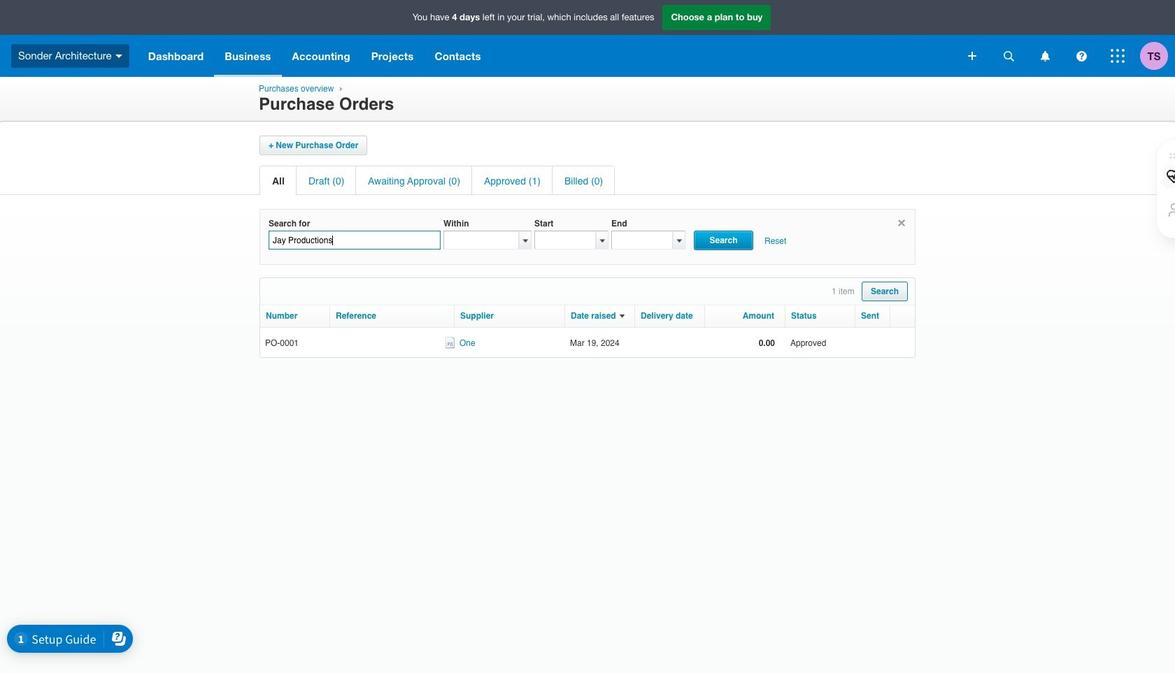 Task type: describe. For each thing, give the bounding box(es) containing it.
Number, Reference, Customer or Amount text field
[[269, 231, 441, 250]]



Task type: vqa. For each thing, say whether or not it's contained in the screenshot.
the bottom to
no



Task type: locate. For each thing, give the bounding box(es) containing it.
None text field
[[443, 231, 519, 250], [534, 231, 596, 250], [443, 231, 519, 250], [534, 231, 596, 250]]

None text field
[[611, 231, 673, 250]]

svg image
[[968, 52, 976, 60]]

banner
[[0, 0, 1175, 77]]

svg image
[[1111, 49, 1125, 63], [1003, 51, 1014, 61], [1040, 51, 1049, 61], [1076, 51, 1087, 61], [115, 54, 122, 58]]



